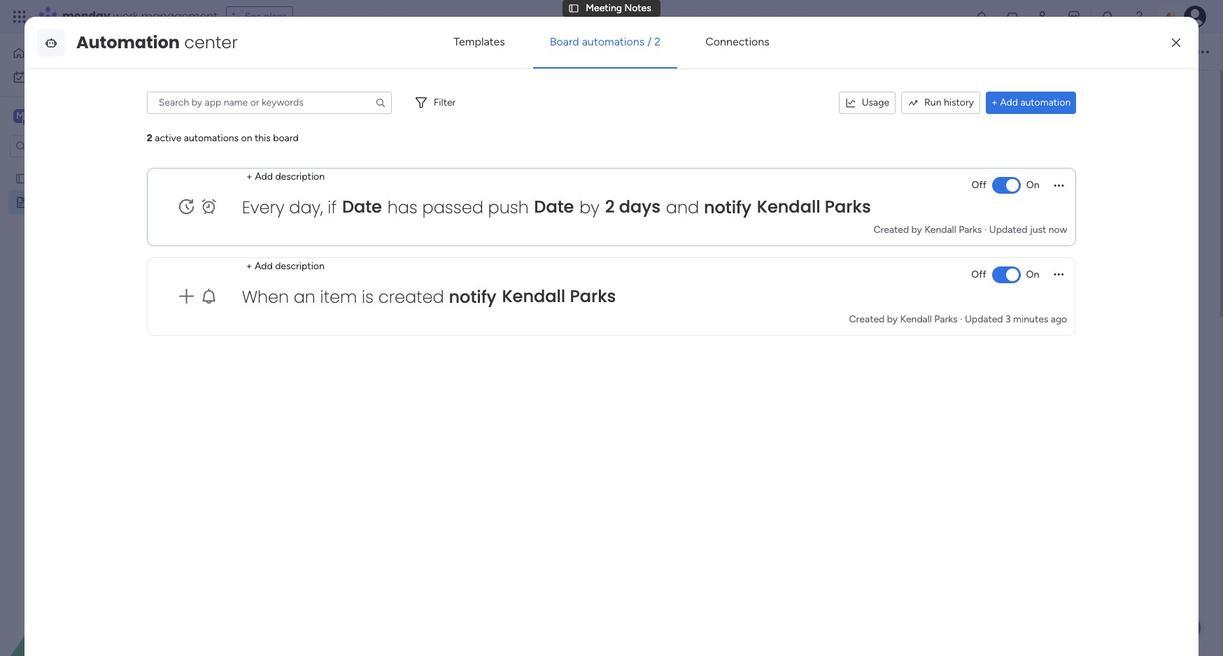 Task type: vqa. For each thing, say whether or not it's contained in the screenshot.
the My inside the list box
no



Task type: describe. For each thing, give the bounding box(es) containing it.
automations inside board automations / 2 button
[[582, 35, 645, 48]]

board automations / 2 button
[[533, 25, 678, 59]]

meeting notes list box
[[0, 163, 178, 403]]

2 2024, from the left
[[843, 164, 870, 176]]

+ add automation
[[992, 96, 1071, 108]]

share
[[1151, 45, 1177, 57]]

monday work management
[[62, 8, 217, 24]]

0 vertical spatial of
[[513, 289, 524, 302]]

now
[[1049, 224, 1068, 236]]

current
[[517, 331, 554, 344]]

date inside 'push date by 2 days and'
[[534, 195, 574, 218]]

2 07, from the left
[[827, 164, 841, 176]]

+ add automation button
[[986, 92, 1077, 114]]

created
[[379, 285, 444, 309]]

0 horizontal spatial notify
[[449, 285, 497, 309]]

[list
[[489, 289, 511, 302]]

bulleted list image
[[481, 45, 494, 58]]

when
[[242, 285, 289, 309]]

board
[[273, 132, 299, 144]]

automation center
[[76, 31, 238, 54]]

push
[[488, 196, 529, 219]]

1 vertical spatial 2
[[147, 132, 152, 144]]

main
[[32, 109, 57, 122]]

select product image
[[13, 10, 27, 24]]

workspace image
[[13, 108, 27, 124]]

passed
[[422, 196, 483, 219]]

15:49
[[686, 164, 711, 176]]

has
[[387, 196, 418, 219]]

2 for push date by 2 days and
[[605, 195, 615, 218]]

monday marketplace image
[[1067, 10, 1081, 24]]

center
[[184, 31, 238, 54]]

ago
[[1051, 313, 1068, 325]]

plans
[[264, 10, 287, 22]]

is
[[362, 285, 374, 309]]

connections
[[706, 35, 770, 48]]

+ for kendall parks
[[246, 260, 252, 272]]

templates button
[[437, 25, 522, 59]]

1 2024, from the left
[[657, 164, 684, 176]]

update feed image
[[1006, 10, 1020, 24]]

active
[[155, 132, 182, 144]]

meeting notes inside 'list box'
[[33, 196, 98, 208]]

2 mar from the left
[[807, 164, 824, 176]]

my work link
[[8, 66, 170, 88]]

5 2 image from the top
[[464, 603, 468, 608]]

work for monday
[[113, 8, 138, 24]]

usage button
[[839, 92, 896, 114]]

website
[[556, 331, 596, 344]]

review of current website
[[465, 331, 596, 344]]

filter button
[[411, 92, 464, 114]]

1 vertical spatial v2 ellipsis image
[[1054, 272, 1064, 287]]

creator
[[451, 164, 484, 176]]

1 mar from the left
[[621, 164, 638, 176]]

0 vertical spatial meeting notes
[[586, 2, 651, 14]]

automation
[[1021, 96, 1071, 108]]

invite members image
[[1037, 10, 1051, 24]]

parks up the website
[[570, 285, 616, 308]]

main workspace
[[32, 109, 115, 122]]

add for push
[[255, 171, 273, 183]]

2 public board image from the top
[[15, 195, 28, 209]]

lottie animation element
[[0, 515, 178, 657]]

see plans
[[245, 10, 287, 22]]

by for kendall parks
[[887, 313, 898, 325]]

review
[[465, 331, 501, 344]]

by inside 'push date by 2 days and'
[[580, 196, 600, 219]]

management
[[141, 8, 217, 24]]

0 vertical spatial notes
[[625, 2, 651, 14]]

home link
[[8, 42, 170, 64]]

filter
[[434, 96, 456, 108]]

monday
[[62, 8, 110, 24]]

my
[[32, 71, 46, 83]]

run history button
[[902, 92, 981, 114]]

1 vertical spatial of
[[504, 331, 514, 344]]

+ add description for every day, if
[[246, 171, 325, 183]]

every
[[242, 196, 284, 219]]

3 2 image from the top
[[464, 504, 468, 508]]

board
[[550, 35, 579, 48]]

connections button
[[689, 25, 787, 59]]

an
[[294, 285, 316, 309]]

see
[[245, 10, 262, 22]]

share button
[[1126, 40, 1183, 63]]

1 horizontal spatial meeting notes
[[431, 229, 582, 255]]

3
[[1006, 313, 1011, 325]]

Search by app name or keywords search field
[[147, 92, 392, 114]]

1
[[449, 331, 453, 344]]

home
[[31, 47, 58, 59]]

4 2 image from the top
[[464, 582, 468, 587]]

usage
[[862, 96, 890, 108]]

work for my
[[48, 71, 69, 83]]

by for push
[[912, 224, 922, 236]]

off for kendall parks
[[972, 269, 987, 281]]

my work option
[[8, 66, 170, 88]]

0 horizontal spatial automations
[[184, 132, 239, 144]]

parks up push
[[522, 164, 547, 176]]



Task type: locate. For each thing, give the bounding box(es) containing it.
home option
[[8, 42, 170, 64]]

1 + add description from the top
[[246, 171, 325, 183]]

notifications image
[[975, 10, 989, 24]]

date
[[342, 195, 382, 218], [534, 195, 574, 218]]

2
[[655, 35, 661, 48], [147, 132, 152, 144], [605, 195, 615, 218]]

notes
[[625, 2, 651, 14], [71, 196, 98, 208], [520, 229, 582, 255]]

just
[[1030, 224, 1046, 236]]

0 horizontal spatial kendall parks
[[502, 285, 616, 308]]

None search field
[[147, 92, 392, 114]]

2 vertical spatial +
[[246, 260, 252, 272]]

0 horizontal spatial 2024,
[[657, 164, 684, 176]]

+ inside button
[[992, 96, 998, 108]]

1 .
[[449, 331, 456, 344]]

1 horizontal spatial meeting
[[431, 229, 515, 255]]

0 horizontal spatial ·
[[960, 313, 963, 325]]

created by kendall parks · updated just now
[[874, 224, 1068, 236]]

kendall parks down last updated mar 07, 2024, 15:52
[[757, 195, 871, 218]]

automations left on
[[184, 132, 239, 144]]

2 left days
[[605, 195, 615, 218]]

work up automation
[[113, 8, 138, 24]]

off
[[972, 179, 987, 191], [972, 269, 987, 281]]

on left v2 ellipsis icon
[[1027, 179, 1040, 191]]

created for kendall parks
[[849, 313, 885, 325]]

off up 'created by kendall parks · updated just now'
[[972, 179, 987, 191]]

1 vertical spatial meeting
[[33, 196, 69, 208]]

+ up every
[[246, 171, 252, 183]]

off down 'created by kendall parks · updated just now'
[[972, 269, 987, 281]]

2 horizontal spatial meeting
[[586, 2, 622, 14]]

2 description from the top
[[275, 260, 325, 272]]

2 horizontal spatial 2
[[655, 35, 661, 48]]

2024, left 15:52
[[843, 164, 870, 176]]

1 vertical spatial notes
[[71, 196, 98, 208]]

2 on from the top
[[1027, 269, 1040, 281]]

0 horizontal spatial meeting notes
[[33, 196, 98, 208]]

m
[[16, 110, 24, 122]]

add left automation at right
[[1000, 96, 1018, 108]]

+ up when
[[246, 260, 252, 272]]

description for when an item is created
[[275, 260, 325, 272]]

notify right and
[[704, 196, 752, 219]]

1 horizontal spatial by
[[887, 313, 898, 325]]

templates
[[454, 35, 505, 48]]

1 vertical spatial + add description field
[[243, 259, 328, 274]]

+ add description up an
[[246, 260, 325, 272]]

work inside my work option
[[48, 71, 69, 83]]

notify
[[704, 196, 752, 219], [449, 285, 497, 309]]

updated left just
[[989, 224, 1028, 236]]

work right "my" in the left top of the page
[[48, 71, 69, 83]]

run history
[[925, 96, 974, 108]]

0 vertical spatial notify
[[704, 196, 752, 219]]

0 vertical spatial created
[[583, 164, 619, 176]]

mar right updated
[[807, 164, 824, 176]]

0 horizontal spatial 07,
[[641, 164, 655, 176]]

v2 ellipsis image
[[1197, 43, 1210, 61], [1054, 272, 1064, 287]]

1 vertical spatial +
[[246, 171, 252, 183]]

updated for push
[[989, 224, 1028, 236]]

2 vertical spatial meeting
[[431, 229, 515, 255]]

see plans button
[[226, 6, 293, 27]]

1 on from the top
[[1027, 179, 1040, 191]]

1 vertical spatial off
[[972, 269, 987, 281]]

1 horizontal spatial mar
[[807, 164, 824, 176]]

1 vertical spatial updated
[[965, 313, 1003, 325]]

2 image
[[464, 462, 468, 466], [464, 483, 468, 487], [464, 504, 468, 508], [464, 582, 468, 587], [464, 603, 468, 608]]

push date by 2 days and
[[488, 195, 699, 219]]

off for push
[[972, 179, 987, 191]]

1 horizontal spatial ·
[[985, 224, 987, 236]]

by
[[580, 196, 600, 219], [912, 224, 922, 236], [887, 313, 898, 325]]

1 vertical spatial work
[[48, 71, 69, 83]]

1 vertical spatial description
[[275, 260, 325, 272]]

last updated mar 07, 2024, 15:52
[[747, 164, 896, 176]]

date inside every day, if date has passed
[[342, 195, 382, 218]]

minutes
[[1014, 313, 1049, 325]]

my work
[[32, 71, 69, 83]]

.
[[453, 331, 456, 344]]

1 horizontal spatial 2
[[605, 195, 615, 218]]

search image
[[375, 97, 386, 108]]

0 vertical spatial +
[[992, 96, 998, 108]]

1 horizontal spatial notes
[[520, 229, 582, 255]]

1 vertical spatial kendall parks
[[502, 285, 616, 308]]

0 vertical spatial on
[[1027, 179, 1040, 191]]

0 vertical spatial meeting
[[586, 2, 622, 14]]

1 vertical spatial by
[[912, 224, 922, 236]]

+ add description field up an
[[243, 259, 328, 274]]

2 vertical spatial by
[[887, 313, 898, 325]]

notes inside 'list box'
[[71, 196, 98, 208]]

2 inside 'push date by 2 days and'
[[605, 195, 615, 218]]

date right push
[[534, 195, 574, 218]]

history
[[944, 96, 974, 108]]

1 vertical spatial + add description
[[246, 260, 325, 272]]

2 + add description from the top
[[246, 260, 325, 272]]

2 vertical spatial meeting notes
[[431, 229, 582, 255]]

on
[[1027, 179, 1040, 191], [1027, 269, 1040, 281]]

1 2 image from the top
[[464, 462, 468, 466]]

created
[[583, 164, 619, 176], [874, 224, 909, 236], [849, 313, 885, 325]]

07, up days
[[641, 164, 655, 176]]

1 vertical spatial public board image
[[15, 195, 28, 209]]

1 vertical spatial ·
[[960, 313, 963, 325]]

meeting inside 'list box'
[[33, 196, 69, 208]]

updated left the 3
[[965, 313, 1003, 325]]

1 off from the top
[[972, 179, 987, 191]]

parks left the 3
[[935, 313, 958, 325]]

2 date from the left
[[534, 195, 574, 218]]

+
[[992, 96, 998, 108], [246, 171, 252, 183], [246, 260, 252, 272]]

days
[[619, 195, 661, 218]]

on for kendall parks
[[1027, 269, 1040, 281]]

2 vertical spatial add
[[255, 260, 273, 272]]

parks
[[522, 164, 547, 176], [825, 195, 871, 218], [959, 224, 982, 236], [570, 285, 616, 308], [935, 313, 958, 325]]

on for push
[[1027, 179, 1040, 191]]

numbered list image
[[505, 45, 518, 58]]

0 horizontal spatial mar
[[621, 164, 638, 176]]

· for kendall parks
[[960, 313, 963, 325]]

1 horizontal spatial automations
[[582, 35, 645, 48]]

workspace
[[59, 109, 115, 122]]

automation
[[76, 31, 180, 54]]

1 public board image from the top
[[15, 171, 28, 185]]

kendall parks
[[757, 195, 871, 218], [502, 285, 616, 308]]

updated for kendall parks
[[965, 313, 1003, 325]]

1 date from the left
[[342, 195, 382, 218]]

when an item is created
[[242, 285, 444, 309]]

attendees:
[[431, 289, 486, 302]]

0 vertical spatial kendall parks
[[757, 195, 871, 218]]

v2 ellipsis image up ago
[[1054, 272, 1064, 287]]

+ add description field up the day,
[[243, 169, 328, 185]]

0 horizontal spatial notes
[[71, 196, 98, 208]]

0 horizontal spatial work
[[48, 71, 69, 83]]

option
[[0, 166, 178, 168]]

parks down last updated mar 07, 2024, 15:52
[[825, 195, 871, 218]]

run
[[925, 96, 942, 108]]

if
[[328, 196, 337, 219]]

attendees]
[[527, 289, 583, 302]]

description for every day, if
[[275, 171, 325, 183]]

+ add description for when an item is created
[[246, 260, 325, 272]]

2 vertical spatial 2
[[605, 195, 615, 218]]

attendees: [list of attendees]
[[431, 289, 583, 302]]

0 horizontal spatial by
[[580, 196, 600, 219]]

1 horizontal spatial kendall parks
[[757, 195, 871, 218]]

07, right updated
[[827, 164, 841, 176]]

0 horizontal spatial 2
[[147, 132, 152, 144]]

search everything image
[[1102, 10, 1116, 24]]

last
[[747, 164, 765, 176]]

2 horizontal spatial meeting notes
[[586, 2, 651, 14]]

+ right history
[[992, 96, 998, 108]]

2024,
[[657, 164, 684, 176], [843, 164, 870, 176]]

2 image
[[464, 546, 468, 550]]

0 vertical spatial description
[[275, 171, 325, 183]]

parks left just
[[959, 224, 982, 236]]

0 vertical spatial 2
[[655, 35, 661, 48]]

+ for push
[[246, 171, 252, 183]]

add for kendall parks
[[255, 260, 273, 272]]

·
[[985, 224, 987, 236], [960, 313, 963, 325]]

help image
[[1133, 10, 1147, 24]]

on up minutes
[[1027, 269, 1040, 281]]

and
[[666, 196, 699, 219]]

style button
[[556, 40, 591, 64]]

meeting
[[586, 2, 622, 14], [33, 196, 69, 208], [431, 229, 515, 255]]

2 off from the top
[[972, 269, 987, 281]]

+ add description
[[246, 171, 325, 183], [246, 260, 325, 272]]

2 horizontal spatial by
[[912, 224, 922, 236]]

0 vertical spatial public board image
[[15, 171, 28, 185]]

board automations / 2
[[550, 35, 661, 48]]

description up the day,
[[275, 171, 325, 183]]

· left the 3
[[960, 313, 963, 325]]

0 vertical spatial automations
[[582, 35, 645, 48]]

2 2 image from the top
[[464, 483, 468, 487]]

2 horizontal spatial notes
[[625, 2, 651, 14]]

2 vertical spatial created
[[849, 313, 885, 325]]

· left just
[[985, 224, 987, 236]]

2 right /
[[655, 35, 661, 48]]

/
[[648, 35, 652, 48]]

1 horizontal spatial work
[[113, 8, 138, 24]]

0 vertical spatial work
[[113, 8, 138, 24]]

workspace selection element
[[13, 108, 117, 126]]

description up an
[[275, 260, 325, 272]]

1 vertical spatial on
[[1027, 269, 1040, 281]]

date right if
[[342, 195, 382, 218]]

0 vertical spatial ·
[[985, 224, 987, 236]]

2024, left 15:49
[[657, 164, 684, 176]]

0 horizontal spatial meeting
[[33, 196, 69, 208]]

kendall parks image
[[1184, 6, 1207, 28]]

0 horizontal spatial v2 ellipsis image
[[1054, 272, 1064, 287]]

dynamic values image
[[627, 45, 641, 59]]

add up when
[[255, 260, 273, 272]]

· for push
[[985, 224, 987, 236]]

+ add description field for every day, if
[[243, 169, 328, 185]]

2 active automations on this board
[[147, 132, 299, 144]]

style
[[562, 45, 585, 57]]

2 inside button
[[655, 35, 661, 48]]

lottie animation image
[[0, 515, 178, 657]]

automations
[[582, 35, 645, 48], [184, 132, 239, 144]]

2 vertical spatial notes
[[520, 229, 582, 255]]

add
[[1000, 96, 1018, 108], [255, 171, 273, 183], [255, 260, 273, 272]]

created mar 07, 2024, 15:49
[[583, 164, 711, 176]]

15:52
[[872, 164, 896, 176]]

mention image
[[604, 44, 618, 58]]

created for push
[[874, 224, 909, 236]]

1 horizontal spatial notify
[[704, 196, 752, 219]]

0 horizontal spatial date
[[342, 195, 382, 218]]

2 left active in the left of the page
[[147, 132, 152, 144]]

updated
[[989, 224, 1028, 236], [965, 313, 1003, 325]]

on
[[241, 132, 252, 144]]

work
[[113, 8, 138, 24], [48, 71, 69, 83]]

1 vertical spatial notify
[[449, 285, 497, 309]]

1 vertical spatial created
[[874, 224, 909, 236]]

0 vertical spatial v2 ellipsis image
[[1197, 43, 1210, 61]]

1 horizontal spatial v2 ellipsis image
[[1197, 43, 1210, 61]]

meeting notes
[[586, 2, 651, 14], [33, 196, 98, 208], [431, 229, 582, 255]]

add up every
[[255, 171, 273, 183]]

+ add description field for when an item is created
[[243, 259, 328, 274]]

0 vertical spatial by
[[580, 196, 600, 219]]

1 vertical spatial add
[[255, 171, 273, 183]]

every day, if date has passed
[[242, 195, 483, 219]]

updated
[[768, 164, 805, 176]]

0 vertical spatial off
[[972, 179, 987, 191]]

0 vertical spatial + add description field
[[243, 169, 328, 185]]

mar up days
[[621, 164, 638, 176]]

creator kendall parks
[[451, 164, 547, 176]]

0 vertical spatial add
[[1000, 96, 1018, 108]]

1 horizontal spatial 07,
[[827, 164, 841, 176]]

automations left /
[[582, 35, 645, 48]]

2 for board automations / 2
[[655, 35, 661, 48]]

of right [list
[[513, 289, 524, 302]]

kendall
[[487, 164, 520, 176], [757, 195, 821, 218], [925, 224, 957, 236], [502, 285, 566, 308], [901, 313, 932, 325]]

v2 ellipsis image down kendall parks image
[[1197, 43, 1210, 61]]

v2 ellipsis image
[[1054, 182, 1064, 197]]

mar
[[621, 164, 638, 176], [807, 164, 824, 176]]

1 07, from the left
[[641, 164, 655, 176]]

add inside + add automation button
[[1000, 96, 1018, 108]]

1 horizontal spatial date
[[534, 195, 574, 218]]

0 vertical spatial + add description
[[246, 171, 325, 183]]

of right review
[[504, 331, 514, 344]]

07,
[[641, 164, 655, 176], [827, 164, 841, 176]]

0 vertical spatial updated
[[989, 224, 1028, 236]]

of
[[513, 289, 524, 302], [504, 331, 514, 344]]

+ add description up the day,
[[246, 171, 325, 183]]

1 horizontal spatial 2024,
[[843, 164, 870, 176]]

1 vertical spatial meeting notes
[[33, 196, 98, 208]]

this
[[255, 132, 271, 144]]

notify up review
[[449, 285, 497, 309]]

+ Add description field
[[243, 169, 328, 185], [243, 259, 328, 274]]

day,
[[289, 196, 323, 219]]

icon image
[[177, 198, 196, 217], [199, 198, 218, 217], [177, 287, 196, 306], [199, 287, 218, 306]]

1 + add description field from the top
[[243, 169, 328, 185]]

1 vertical spatial automations
[[184, 132, 239, 144]]

2 + add description field from the top
[[243, 259, 328, 274]]

1 description from the top
[[275, 171, 325, 183]]

public board image
[[15, 171, 28, 185], [15, 195, 28, 209]]

created by kendall parks · updated 3 minutes ago
[[849, 313, 1068, 325]]

kendall parks up the website
[[502, 285, 616, 308]]

item
[[320, 285, 357, 309]]



